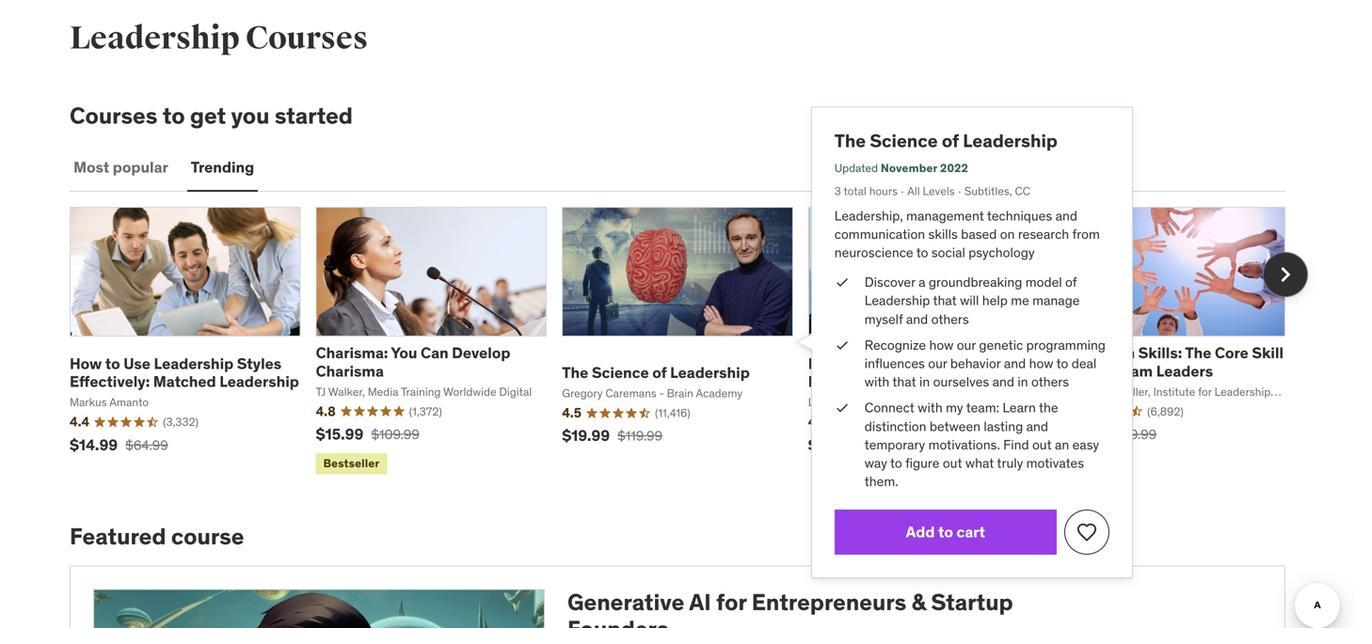 Task type: describe. For each thing, give the bounding box(es) containing it.
leadership up get
[[70, 19, 240, 58]]

charisma
[[316, 362, 384, 381]]

the for the science of leadership updated november 2022
[[835, 129, 866, 152]]

carousel element
[[70, 207, 1308, 479]]

an
[[1055, 437, 1070, 454]]

to inside recognize how our genetic programming influences our behavior and how to deal with that in ourselves and in others
[[1057, 355, 1069, 372]]

science for the science of leadership gregory caremans - brain academy
[[592, 363, 649, 383]]

hours
[[870, 184, 898, 199]]

science for the science of leadership updated november 2022
[[870, 129, 938, 152]]

model
[[1026, 274, 1062, 291]]

1 vertical spatial courses
[[70, 102, 158, 130]]

based
[[961, 226, 997, 243]]

add to cart
[[906, 523, 986, 542]]

leadership inside the discover a groundbreaking model of leadership that will help me manage myself and others
[[865, 292, 930, 309]]

recognize how our genetic programming influences our behavior and how to deal with that in ourselves and in others
[[865, 337, 1106, 391]]

leadership, management techniques and communication skills based on research from neuroscience to social psychology
[[835, 207, 1100, 261]]

most popular
[[73, 158, 168, 177]]

manage
[[1033, 292, 1080, 309]]

leadership,
[[835, 207, 903, 224]]

caremans
[[606, 387, 657, 401]]

skills
[[929, 226, 958, 243]]

genetic
[[979, 337, 1023, 354]]

levels
[[923, 184, 955, 199]]

lasting
[[984, 418, 1024, 435]]

of inside the science of leadership updated november 2022
[[942, 129, 959, 152]]

subtitles, cc
[[965, 184, 1031, 199]]

programming
[[1027, 337, 1106, 354]]

the
[[1039, 400, 1059, 417]]

others inside the discover a groundbreaking model of leadership that will help me manage myself and others
[[932, 311, 969, 328]]

courses to get you started
[[70, 102, 353, 130]]

communication
[[835, 226, 926, 243]]

4.5
[[562, 405, 582, 422]]

get
[[190, 102, 226, 130]]

$19.99
[[562, 427, 610, 446]]

my
[[946, 400, 964, 417]]

cc
[[1015, 184, 1031, 199]]

facilitation skills: the core skill of great team leaders
[[1055, 344, 1284, 381]]

recognize
[[865, 337, 926, 354]]

develop
[[452, 344, 511, 363]]

you
[[391, 344, 417, 363]]

charisma: you can develop charisma link
[[316, 344, 511, 381]]

discover a groundbreaking model of leadership that will help me manage myself and others
[[865, 274, 1080, 328]]

gregory
[[562, 387, 603, 401]]

-
[[660, 387, 664, 401]]

trending
[[191, 158, 254, 177]]

&
[[912, 589, 926, 617]]

temporary
[[865, 437, 926, 454]]

generative
[[568, 589, 685, 617]]

xsmall image
[[835, 274, 850, 292]]

of inside the discover a groundbreaking model of leadership that will help me manage myself and others
[[1066, 274, 1077, 291]]

research
[[1018, 226, 1070, 243]]

deal
[[1072, 355, 1097, 372]]

figure
[[906, 455, 940, 472]]

learn
[[1003, 400, 1036, 417]]

started
[[275, 102, 353, 130]]

groundbreaking
[[929, 274, 1023, 291]]

$19.99 $119.99
[[562, 427, 663, 446]]

skill
[[1252, 344, 1284, 363]]

great
[[1072, 362, 1112, 381]]

leadership right use
[[154, 354, 234, 374]]

management
[[907, 207, 984, 224]]

from
[[1073, 226, 1100, 243]]

with inside recognize how our genetic programming influences our behavior and how to deal with that in ourselves and in others
[[865, 374, 890, 391]]

team:
[[966, 400, 1000, 417]]

influences
[[865, 355, 925, 372]]

updated
[[835, 161, 878, 175]]

leadership inside the science of leadership updated november 2022
[[963, 129, 1058, 152]]

0 vertical spatial how
[[930, 337, 954, 354]]

between
[[930, 418, 981, 435]]

leadership right matched
[[220, 372, 299, 392]]

add to cart button
[[835, 510, 1057, 556]]

course
[[171, 523, 244, 551]]

most
[[73, 158, 109, 177]]

truly
[[997, 455, 1024, 472]]

the science of leadership link for all levels
[[835, 129, 1058, 152]]

on
[[1000, 226, 1015, 243]]

you
[[231, 102, 270, 130]]

$119.99
[[618, 428, 663, 445]]

with inside connect with my team: learn the distinction between lasting and temporary motivations. find out an easy way to figure out what truly motivates them.
[[918, 400, 943, 417]]

featured course
[[70, 523, 244, 551]]

subtitles,
[[965, 184, 1012, 199]]

techniques
[[987, 207, 1053, 224]]

11416 reviews element
[[655, 406, 691, 421]]

and inside connect with my team: learn the distinction between lasting and temporary motivations. find out an easy way to figure out what truly motivates them.
[[1027, 418, 1049, 435]]

all levels
[[908, 184, 955, 199]]

connect
[[865, 400, 915, 417]]

to inside the how to use leadership styles effectively: matched leadership
[[105, 354, 120, 374]]

help
[[983, 292, 1008, 309]]

leadership inside the science of leadership gregory caremans - brain academy
[[670, 363, 750, 383]]

easy
[[1073, 437, 1100, 454]]



Task type: locate. For each thing, give the bounding box(es) containing it.
0 vertical spatial our
[[957, 337, 976, 354]]

founders
[[568, 616, 669, 629]]

facilitation skills: the core skill of great team leaders link
[[1055, 344, 1284, 381]]

3
[[835, 184, 841, 199]]

to inside button
[[939, 523, 954, 542]]

out left an
[[1033, 437, 1052, 454]]

that left will
[[933, 292, 957, 309]]

way
[[865, 455, 888, 472]]

to inside connect with my team: learn the distinction between lasting and temporary motivations. find out an easy way to figure out what truly motivates them.
[[891, 455, 903, 472]]

1 vertical spatial out
[[943, 455, 963, 472]]

core
[[1215, 344, 1249, 363]]

others down will
[[932, 311, 969, 328]]

facilitation
[[1055, 344, 1135, 363]]

1 vertical spatial the science of leadership link
[[562, 363, 750, 383]]

0 horizontal spatial the science of leadership link
[[562, 363, 750, 383]]

science inside the science of leadership updated november 2022
[[870, 129, 938, 152]]

0 vertical spatial others
[[932, 311, 969, 328]]

the
[[835, 129, 866, 152], [1185, 344, 1212, 363], [562, 363, 589, 383]]

a
[[919, 274, 926, 291]]

0 vertical spatial with
[[865, 374, 890, 391]]

the science of leadership link for (11,416)
[[562, 363, 750, 383]]

that inside the discover a groundbreaking model of leadership that will help me manage myself and others
[[933, 292, 957, 309]]

2 horizontal spatial the
[[1185, 344, 1212, 363]]

brain
[[667, 387, 694, 401]]

generative ai for entrepreneurs & startup founders link
[[70, 566, 1286, 629]]

team
[[1115, 362, 1153, 381]]

1 horizontal spatial that
[[933, 292, 957, 309]]

leadership up academy
[[670, 363, 750, 383]]

in down influences
[[920, 374, 930, 391]]

0 vertical spatial science
[[870, 129, 938, 152]]

1 vertical spatial that
[[893, 374, 917, 391]]

the science of leadership link up 2022
[[835, 129, 1058, 152]]

the inside the science of leadership updated november 2022
[[835, 129, 866, 152]]

of inside facilitation skills: the core skill of great team leaders
[[1055, 362, 1069, 381]]

of up -
[[653, 363, 667, 383]]

1 xsmall image from the top
[[835, 336, 850, 355]]

psychology
[[969, 244, 1035, 261]]

will
[[960, 292, 979, 309]]

with down influences
[[865, 374, 890, 391]]

how up behavior
[[930, 337, 954, 354]]

how
[[70, 354, 102, 374]]

ourselves
[[933, 374, 990, 391]]

and inside 'leadership, management techniques and communication skills based on research from neuroscience to social psychology'
[[1056, 207, 1078, 224]]

that down influences
[[893, 374, 917, 391]]

the science of leadership link up -
[[562, 363, 750, 383]]

0 horizontal spatial the
[[562, 363, 589, 383]]

to left social
[[917, 244, 929, 261]]

november
[[881, 161, 938, 175]]

cart
[[957, 523, 986, 542]]

1 horizontal spatial with
[[918, 400, 943, 417]]

and inside the discover a groundbreaking model of leadership that will help me manage myself and others
[[906, 311, 928, 328]]

and
[[1056, 207, 1078, 224], [906, 311, 928, 328], [1004, 355, 1026, 372], [993, 374, 1015, 391], [1027, 418, 1049, 435]]

1 horizontal spatial how
[[1029, 355, 1054, 372]]

the up updated
[[835, 129, 866, 152]]

science up the caremans
[[592, 363, 649, 383]]

discover
[[865, 274, 916, 291]]

total
[[844, 184, 867, 199]]

1 vertical spatial with
[[918, 400, 943, 417]]

of inside the science of leadership gregory caremans - brain academy
[[653, 363, 667, 383]]

and down genetic
[[1004, 355, 1026, 372]]

startup
[[931, 589, 1014, 617]]

ai
[[689, 589, 711, 617]]

can
[[421, 344, 449, 363]]

to
[[163, 102, 185, 130], [917, 244, 929, 261], [105, 354, 120, 374], [1057, 355, 1069, 372], [891, 455, 903, 472], [939, 523, 954, 542]]

distinction
[[865, 418, 927, 435]]

xsmall image
[[835, 336, 850, 355], [835, 399, 850, 418]]

1 vertical spatial xsmall image
[[835, 399, 850, 418]]

featured
[[70, 523, 166, 551]]

with
[[865, 374, 890, 391], [918, 400, 943, 417]]

to left get
[[163, 102, 185, 130]]

of up the manage
[[1066, 274, 1077, 291]]

wishlist image
[[1076, 522, 1098, 544]]

how
[[930, 337, 954, 354], [1029, 355, 1054, 372]]

trending button
[[187, 145, 258, 190]]

xsmall image left recognize
[[835, 336, 850, 355]]

next image
[[1271, 260, 1301, 290]]

3 total hours
[[835, 184, 898, 199]]

skills:
[[1139, 344, 1183, 363]]

science up november on the right of page
[[870, 129, 938, 152]]

of left deal
[[1055, 362, 1069, 381]]

1 horizontal spatial the
[[835, 129, 866, 152]]

0 vertical spatial that
[[933, 292, 957, 309]]

1 vertical spatial science
[[592, 363, 649, 383]]

the inside facilitation skills: the core skill of great team leaders
[[1185, 344, 1212, 363]]

0 horizontal spatial how
[[930, 337, 954, 354]]

others inside recognize how our genetic programming influences our behavior and how to deal with that in ourselves and in others
[[1032, 374, 1069, 391]]

the science of leadership gregory caremans - brain academy
[[562, 363, 750, 401]]

0 vertical spatial courses
[[246, 19, 368, 58]]

2 in from the left
[[1018, 374, 1029, 391]]

0 horizontal spatial in
[[920, 374, 930, 391]]

and up from
[[1056, 207, 1078, 224]]

styles
[[237, 354, 282, 374]]

the left core
[[1185, 344, 1212, 363]]

neuroscience
[[835, 244, 914, 261]]

leadership
[[70, 19, 240, 58], [963, 129, 1058, 152], [865, 292, 930, 309], [154, 354, 234, 374], [670, 363, 750, 383], [220, 372, 299, 392]]

out
[[1033, 437, 1052, 454], [943, 455, 963, 472]]

all
[[908, 184, 920, 199]]

1 vertical spatial our
[[928, 355, 947, 372]]

1 horizontal spatial in
[[1018, 374, 1029, 391]]

leadership down discover
[[865, 292, 930, 309]]

to down programming at the bottom of page
[[1057, 355, 1069, 372]]

1 vertical spatial others
[[1032, 374, 1069, 391]]

myself
[[865, 311, 903, 328]]

to left cart
[[939, 523, 954, 542]]

0 horizontal spatial courses
[[70, 102, 158, 130]]

social
[[932, 244, 966, 261]]

1 horizontal spatial out
[[1033, 437, 1052, 454]]

charisma:
[[316, 344, 388, 363]]

what
[[966, 455, 994, 472]]

how to use leadership styles effectively: matched leadership link
[[70, 354, 299, 392]]

1 vertical spatial how
[[1029, 355, 1054, 372]]

0 horizontal spatial out
[[943, 455, 963, 472]]

1 horizontal spatial science
[[870, 129, 938, 152]]

1 horizontal spatial others
[[1032, 374, 1069, 391]]

that inside recognize how our genetic programming influences our behavior and how to deal with that in ourselves and in others
[[893, 374, 917, 391]]

2 xsmall image from the top
[[835, 399, 850, 418]]

xsmall image left connect
[[835, 399, 850, 418]]

charisma: you can develop charisma
[[316, 344, 511, 381]]

to down 'temporary'
[[891, 455, 903, 472]]

others up the
[[1032, 374, 1069, 391]]

leadership courses
[[70, 19, 368, 58]]

to inside 'leadership, management techniques and communication skills based on research from neuroscience to social psychology'
[[917, 244, 929, 261]]

add
[[906, 523, 935, 542]]

leaders
[[1157, 362, 1214, 381]]

1 in from the left
[[920, 374, 930, 391]]

0 horizontal spatial with
[[865, 374, 890, 391]]

entrepreneurs
[[752, 589, 907, 617]]

find
[[1004, 437, 1029, 454]]

leadership up cc
[[963, 129, 1058, 152]]

others
[[932, 311, 969, 328], [1032, 374, 1069, 391]]

connect with my team: learn the distinction between lasting and temporary motivations. find out an easy way to figure out what truly motivates them.
[[865, 400, 1100, 491]]

motivates
[[1027, 455, 1084, 472]]

1 horizontal spatial our
[[957, 337, 976, 354]]

for
[[716, 589, 747, 617]]

in up learn
[[1018, 374, 1029, 391]]

them.
[[865, 474, 899, 491]]

generative ai for entrepreneurs & startup founders
[[568, 589, 1014, 629]]

the up gregory
[[562, 363, 589, 383]]

0 vertical spatial the science of leadership link
[[835, 129, 1058, 152]]

in
[[920, 374, 930, 391], [1018, 374, 1029, 391]]

science inside the science of leadership gregory caremans - brain academy
[[592, 363, 649, 383]]

to left use
[[105, 354, 120, 374]]

of up 2022
[[942, 129, 959, 152]]

0 horizontal spatial science
[[592, 363, 649, 383]]

out down motivations.
[[943, 455, 963, 472]]

1 horizontal spatial the science of leadership link
[[835, 129, 1058, 152]]

how to use leadership styles effectively: matched leadership
[[70, 354, 299, 392]]

the science of leadership updated november 2022
[[835, 129, 1058, 175]]

academy
[[696, 387, 743, 401]]

most popular button
[[70, 145, 172, 190]]

the inside the science of leadership gregory caremans - brain academy
[[562, 363, 589, 383]]

0 horizontal spatial that
[[893, 374, 917, 391]]

and down the
[[1027, 418, 1049, 435]]

our up the ourselves at bottom right
[[928, 355, 947, 372]]

effectively:
[[70, 372, 150, 392]]

0 horizontal spatial our
[[928, 355, 947, 372]]

with left my
[[918, 400, 943, 417]]

courses up most popular
[[70, 102, 158, 130]]

behavior
[[951, 355, 1001, 372]]

matched
[[153, 372, 216, 392]]

0 horizontal spatial others
[[932, 311, 969, 328]]

how down programming at the bottom of page
[[1029, 355, 1054, 372]]

xsmall image for connect
[[835, 399, 850, 418]]

courses up 'started' at the top of the page
[[246, 19, 368, 58]]

(11,416)
[[655, 406, 691, 421]]

2022
[[940, 161, 969, 175]]

that
[[933, 292, 957, 309], [893, 374, 917, 391]]

and up learn
[[993, 374, 1015, 391]]

1 horizontal spatial courses
[[246, 19, 368, 58]]

xsmall image for recognize
[[835, 336, 850, 355]]

and right myself
[[906, 311, 928, 328]]

0 vertical spatial xsmall image
[[835, 336, 850, 355]]

the for the science of leadership gregory caremans - brain academy
[[562, 363, 589, 383]]

our up behavior
[[957, 337, 976, 354]]

the science of leadership link
[[835, 129, 1058, 152], [562, 363, 750, 383]]

0 vertical spatial out
[[1033, 437, 1052, 454]]

use
[[124, 354, 151, 374]]



Task type: vqa. For each thing, say whether or not it's contained in the screenshot.
ONLINE to the middle
no



